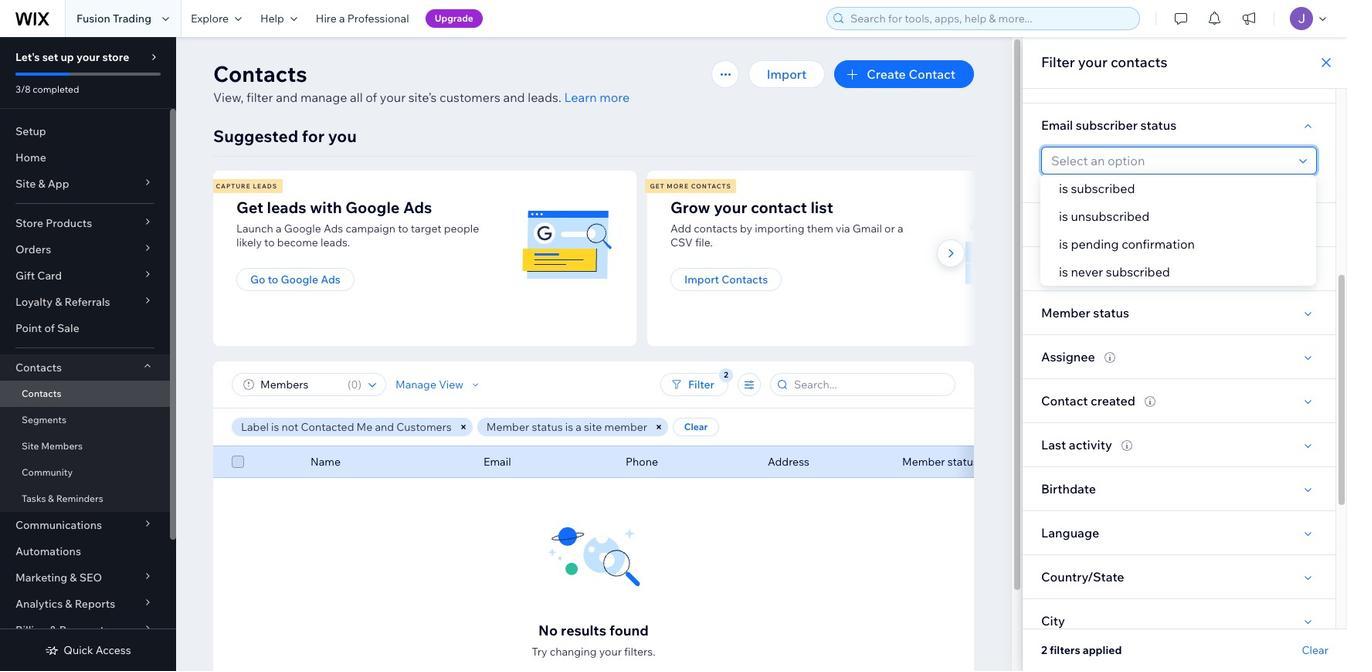Task type: describe. For each thing, give the bounding box(es) containing it.
contacts up the segments
[[22, 388, 61, 399]]

analytics & reports button
[[0, 591, 170, 617]]

(
[[348, 378, 351, 392]]

is for is pending confirmation
[[1059, 236, 1068, 252]]

a left site
[[576, 420, 582, 434]]

0 horizontal spatial phone
[[626, 455, 658, 469]]

email for email subscriber status
[[1041, 117, 1073, 133]]

go to google ads button
[[236, 268, 355, 291]]

add
[[671, 222, 692, 236]]

importing
[[755, 222, 805, 236]]

learn more button
[[564, 88, 630, 107]]

& for analytics
[[65, 597, 72, 611]]

1 vertical spatial member status
[[902, 455, 979, 469]]

learn
[[564, 90, 597, 105]]

create contact button
[[835, 60, 974, 88]]

store products button
[[0, 210, 170, 236]]

2 vertical spatial member
[[902, 455, 945, 469]]

import for import contacts
[[685, 273, 719, 287]]

target
[[411, 222, 442, 236]]

2 horizontal spatial and
[[503, 90, 525, 105]]

& for marketing
[[70, 571, 77, 585]]

help button
[[251, 0, 307, 37]]

changing
[[550, 645, 597, 659]]

get leads with google ads launch a google ads campaign to target people likely to become leads.
[[236, 198, 479, 250]]

0
[[351, 378, 358, 392]]

0 vertical spatial member status
[[1041, 305, 1130, 321]]

Select an option field
[[1047, 148, 1295, 174]]

3/8 completed
[[15, 83, 79, 95]]

contacts
[[691, 182, 731, 190]]

& for tasks
[[48, 493, 54, 505]]

set
[[42, 50, 58, 64]]

email deliverability status
[[1041, 217, 1191, 233]]

setup
[[15, 124, 46, 138]]

filter
[[246, 90, 273, 105]]

csv
[[671, 236, 693, 250]]

Search... field
[[790, 374, 950, 396]]

import for import
[[767, 66, 807, 82]]

view,
[[213, 90, 244, 105]]

is for is subscribed
[[1059, 181, 1068, 196]]

contacts link
[[0, 381, 170, 407]]

grow your contact list add contacts by importing them via gmail or a csv file.
[[671, 198, 904, 250]]

members
[[41, 440, 83, 452]]

0 horizontal spatial and
[[276, 90, 298, 105]]

or
[[885, 222, 895, 236]]

orders button
[[0, 236, 170, 263]]

manage view button
[[396, 378, 482, 392]]

confirmation
[[1122, 236, 1195, 252]]

filter for filter your contacts
[[1041, 53, 1075, 71]]

site members
[[22, 440, 83, 452]]

get
[[650, 182, 665, 190]]

marketing & seo button
[[0, 565, 170, 591]]

tasks & reminders link
[[0, 486, 170, 512]]

orders
[[15, 243, 51, 257]]

point of sale link
[[0, 315, 170, 341]]

customers
[[440, 90, 501, 105]]

a inside grow your contact list add contacts by importing them via gmail or a csv file.
[[898, 222, 904, 236]]

filter button
[[661, 373, 729, 396]]

import contacts button
[[671, 268, 782, 291]]

0 vertical spatial clear button
[[673, 418, 719, 437]]

reminders
[[56, 493, 103, 505]]

hire a professional link
[[307, 0, 418, 37]]

customers
[[397, 420, 452, 434]]

applied
[[1083, 644, 1122, 657]]

quick access button
[[45, 644, 131, 657]]

clear for the right clear button
[[1302, 644, 1329, 657]]

2 filters applied
[[1041, 644, 1122, 657]]

label
[[241, 420, 269, 434]]

leads. inside contacts view, filter and manage all of your site's customers and leads. learn more
[[528, 90, 562, 105]]

store
[[15, 216, 43, 230]]

email subscriber status
[[1041, 117, 1177, 133]]

leads. inside get leads with google ads launch a google ads campaign to target people likely to become leads.
[[321, 236, 350, 250]]

& for loyalty
[[55, 295, 62, 309]]

list box containing is subscribed
[[1041, 175, 1317, 286]]

trading
[[113, 12, 151, 25]]

professional
[[348, 12, 409, 25]]

sidebar element
[[0, 37, 176, 671]]

suggested for you
[[213, 126, 357, 146]]

hire
[[316, 12, 337, 25]]

site & app button
[[0, 171, 170, 197]]

no
[[539, 622, 558, 640]]

member
[[605, 420, 647, 434]]

ads inside button
[[321, 273, 341, 287]]

explore
[[191, 12, 229, 25]]

you
[[328, 126, 357, 146]]

contacts inside dropdown button
[[15, 361, 62, 375]]

hire a professional
[[316, 12, 409, 25]]

go to google ads
[[250, 273, 341, 287]]

)
[[358, 378, 362, 392]]

google inside go to google ads button
[[281, 273, 318, 287]]

your inside grow your contact list add contacts by importing them via gmail or a csv file.
[[714, 198, 747, 217]]

suggested
[[213, 126, 298, 146]]

contacts button
[[0, 355, 170, 381]]

0 vertical spatial google
[[346, 198, 400, 217]]

pending
[[1071, 236, 1119, 252]]

a right the hire on the left
[[339, 12, 345, 25]]

is never subscribed
[[1059, 264, 1170, 280]]

home link
[[0, 144, 170, 171]]

site's
[[409, 90, 437, 105]]

create contact
[[867, 66, 956, 82]]

to left target
[[398, 222, 408, 236]]

created
[[1091, 393, 1136, 409]]

subscriber
[[1076, 117, 1138, 133]]

capture leads
[[216, 182, 277, 190]]

communications button
[[0, 512, 170, 539]]

your inside contacts view, filter and manage all of your site's customers and leads. learn more
[[380, 90, 406, 105]]

gmail
[[853, 222, 882, 236]]

email for email deliverability status
[[1041, 217, 1073, 233]]

Unsaved view field
[[256, 374, 343, 396]]

filter for filter
[[688, 378, 715, 392]]

via
[[836, 222, 850, 236]]

1 vertical spatial google
[[284, 222, 321, 236]]

by
[[740, 222, 753, 236]]

is subscribed
[[1059, 181, 1135, 196]]

never
[[1071, 264, 1103, 280]]

leads
[[267, 198, 306, 217]]

contact created
[[1041, 393, 1136, 409]]

contacts view, filter and manage all of your site's customers and leads. learn more
[[213, 60, 630, 105]]

site for site members
[[22, 440, 39, 452]]

a inside get leads with google ads launch a google ads campaign to target people likely to become leads.
[[276, 222, 282, 236]]



Task type: locate. For each thing, give the bounding box(es) containing it.
is
[[1059, 181, 1068, 196], [1059, 209, 1068, 224], [1059, 236, 1068, 252], [1059, 264, 1068, 280], [271, 420, 279, 434], [565, 420, 573, 434]]

upgrade
[[435, 12, 473, 24]]

site for site & app
[[15, 177, 36, 191]]

your right the up
[[76, 50, 100, 64]]

contacts down by
[[722, 273, 768, 287]]

a down leads at the top of the page
[[276, 222, 282, 236]]

list box
[[1041, 175, 1317, 286]]

contacts inside grow your contact list add contacts by importing them via gmail or a csv file.
[[694, 222, 738, 236]]

contacts up email subscriber status
[[1111, 53, 1168, 71]]

contacts left by
[[694, 222, 738, 236]]

1 horizontal spatial clear
[[1302, 644, 1329, 657]]

filters.
[[624, 645, 656, 659]]

0 horizontal spatial member
[[487, 420, 529, 434]]

clear inside button
[[684, 421, 708, 433]]

1 horizontal spatial contacts
[[1111, 53, 1168, 71]]

1 vertical spatial filter
[[688, 378, 715, 392]]

1 horizontal spatial of
[[366, 90, 377, 105]]

0 vertical spatial contact
[[909, 66, 956, 82]]

store products
[[15, 216, 92, 230]]

analytics
[[15, 597, 63, 611]]

leads. down with
[[321, 236, 350, 250]]

marketing & seo
[[15, 571, 102, 585]]

your down found
[[599, 645, 622, 659]]

segments
[[22, 414, 66, 426]]

ads down get leads with google ads launch a google ads campaign to target people likely to become leads. on the left top
[[321, 273, 341, 287]]

2 vertical spatial ads
[[321, 273, 341, 287]]

with
[[310, 198, 342, 217]]

label is not contacted me and customers
[[241, 420, 452, 434]]

gift card
[[15, 269, 62, 283]]

grow
[[671, 198, 711, 217]]

leads
[[253, 182, 277, 190]]

contact right create
[[909, 66, 956, 82]]

google down become
[[281, 273, 318, 287]]

to right likely
[[264, 236, 275, 250]]

0 horizontal spatial leads.
[[321, 236, 350, 250]]

site members link
[[0, 433, 170, 460]]

home
[[15, 151, 46, 165]]

import inside button
[[767, 66, 807, 82]]

0 vertical spatial ads
[[403, 198, 432, 217]]

tasks
[[22, 493, 46, 505]]

assignee
[[1041, 349, 1095, 365]]

1 horizontal spatial filter
[[1041, 53, 1075, 71]]

me
[[357, 420, 373, 434]]

1 vertical spatial contacts
[[694, 222, 738, 236]]

filter your contacts
[[1041, 53, 1168, 71]]

2
[[1041, 644, 1048, 657]]

manage
[[301, 90, 347, 105]]

1 horizontal spatial import
[[767, 66, 807, 82]]

& left seo
[[70, 571, 77, 585]]

to inside button
[[268, 273, 278, 287]]

subscribed down is pending confirmation
[[1106, 264, 1170, 280]]

referrals
[[65, 295, 110, 309]]

loyalty & referrals
[[15, 295, 110, 309]]

and right the 'me'
[[375, 420, 394, 434]]

1 horizontal spatial contact
[[1041, 393, 1088, 409]]

contact
[[909, 66, 956, 82], [1041, 393, 1088, 409]]

1 horizontal spatial clear button
[[1302, 644, 1329, 657]]

1 horizontal spatial phone
[[1041, 261, 1079, 277]]

1 vertical spatial email
[[1041, 217, 1073, 233]]

Search for tools, apps, help & more... field
[[846, 8, 1135, 29]]

try
[[532, 645, 547, 659]]

name
[[311, 455, 341, 469]]

& for billing
[[50, 623, 57, 637]]

segments link
[[0, 407, 170, 433]]

1 vertical spatial clear
[[1302, 644, 1329, 657]]

1 vertical spatial import
[[685, 273, 719, 287]]

your left site's
[[380, 90, 406, 105]]

1 vertical spatial member
[[487, 420, 529, 434]]

no results found try changing your filters.
[[532, 622, 656, 659]]

0 horizontal spatial filter
[[688, 378, 715, 392]]

manage
[[396, 378, 437, 392]]

of right "all" on the top of the page
[[366, 90, 377, 105]]

them
[[807, 222, 834, 236]]

your up subscriber
[[1078, 53, 1108, 71]]

contact inside button
[[909, 66, 956, 82]]

0 horizontal spatial member status
[[902, 455, 979, 469]]

results
[[561, 622, 606, 640]]

0 vertical spatial email
[[1041, 117, 1073, 133]]

& right loyalty
[[55, 295, 62, 309]]

site down home
[[15, 177, 36, 191]]

to right the go
[[268, 273, 278, 287]]

1 vertical spatial subscribed
[[1106, 264, 1170, 280]]

0 vertical spatial site
[[15, 177, 36, 191]]

phone down pending
[[1041, 261, 1079, 277]]

( 0 )
[[348, 378, 362, 392]]

community
[[22, 467, 73, 478]]

your inside the no results found try changing your filters.
[[599, 645, 622, 659]]

seo
[[79, 571, 102, 585]]

contacts up filter
[[213, 60, 307, 87]]

2 vertical spatial google
[[281, 273, 318, 287]]

phone down member at the left bottom of page
[[626, 455, 658, 469]]

of left sale at left top
[[44, 321, 55, 335]]

become
[[277, 236, 318, 250]]

1 horizontal spatial member
[[902, 455, 945, 469]]

0 horizontal spatial of
[[44, 321, 55, 335]]

community link
[[0, 460, 170, 486]]

1 vertical spatial contact
[[1041, 393, 1088, 409]]

google up campaign at the left top of page
[[346, 198, 400, 217]]

unsubscribed
[[1071, 209, 1150, 224]]

2 vertical spatial email
[[484, 455, 511, 469]]

contacts down point of sale
[[15, 361, 62, 375]]

0 vertical spatial leads.
[[528, 90, 562, 105]]

quick access
[[64, 644, 131, 657]]

is left pending
[[1059, 236, 1068, 252]]

contact
[[751, 198, 807, 217]]

email
[[1041, 117, 1073, 133], [1041, 217, 1073, 233], [484, 455, 511, 469]]

ads down with
[[324, 222, 343, 236]]

0 vertical spatial clear
[[684, 421, 708, 433]]

is down is subscribed
[[1059, 209, 1068, 224]]

0 vertical spatial subscribed
[[1071, 181, 1135, 196]]

0 horizontal spatial clear
[[684, 421, 708, 433]]

clear for clear button to the top
[[684, 421, 708, 433]]

store
[[102, 50, 129, 64]]

site & app
[[15, 177, 69, 191]]

loyalty & referrals button
[[0, 289, 170, 315]]

& left "reports"
[[65, 597, 72, 611]]

1 vertical spatial site
[[22, 440, 39, 452]]

upgrade button
[[425, 9, 483, 28]]

1 vertical spatial clear button
[[1302, 644, 1329, 657]]

to
[[398, 222, 408, 236], [264, 236, 275, 250], [268, 273, 278, 287]]

of inside "sidebar" element
[[44, 321, 55, 335]]

point of sale
[[15, 321, 79, 335]]

member status is a site member
[[487, 420, 647, 434]]

is for is never subscribed
[[1059, 264, 1068, 280]]

contact down assignee
[[1041, 393, 1088, 409]]

is left the not
[[271, 420, 279, 434]]

1 vertical spatial of
[[44, 321, 55, 335]]

1 horizontal spatial and
[[375, 420, 394, 434]]

0 vertical spatial member
[[1041, 305, 1091, 321]]

products
[[46, 216, 92, 230]]

reports
[[75, 597, 115, 611]]

0 horizontal spatial contact
[[909, 66, 956, 82]]

1 vertical spatial ads
[[324, 222, 343, 236]]

0 horizontal spatial clear button
[[673, 418, 719, 437]]

0 vertical spatial contacts
[[1111, 53, 1168, 71]]

1 horizontal spatial member status
[[1041, 305, 1130, 321]]

google down leads at the top of the page
[[284, 222, 321, 236]]

3/8
[[15, 83, 31, 95]]

0 vertical spatial filter
[[1041, 53, 1075, 71]]

access
[[96, 644, 131, 657]]

None checkbox
[[232, 453, 244, 471]]

1 horizontal spatial leads.
[[528, 90, 562, 105]]

import button
[[749, 60, 825, 88]]

is left site
[[565, 420, 573, 434]]

contacts inside button
[[722, 273, 768, 287]]

0 vertical spatial import
[[767, 66, 807, 82]]

a right or
[[898, 222, 904, 236]]

google
[[346, 198, 400, 217], [284, 222, 321, 236], [281, 273, 318, 287]]

site inside popup button
[[15, 177, 36, 191]]

2 horizontal spatial member
[[1041, 305, 1091, 321]]

gift
[[15, 269, 35, 283]]

deliverability
[[1076, 217, 1152, 233]]

your inside "sidebar" element
[[76, 50, 100, 64]]

1 vertical spatial phone
[[626, 455, 658, 469]]

view
[[439, 378, 464, 392]]

ads up target
[[403, 198, 432, 217]]

import inside import contacts button
[[685, 273, 719, 287]]

0 horizontal spatial contacts
[[694, 222, 738, 236]]

get
[[236, 198, 263, 217]]

tasks & reminders
[[22, 493, 103, 505]]

people
[[444, 222, 479, 236]]

and right filter
[[276, 90, 298, 105]]

app
[[48, 177, 69, 191]]

member status
[[1041, 305, 1130, 321], [902, 455, 979, 469]]

status
[[1141, 117, 1177, 133], [1155, 217, 1191, 233], [1094, 305, 1130, 321], [532, 420, 563, 434], [948, 455, 979, 469]]

site inside "link"
[[22, 440, 39, 452]]

& for site
[[38, 177, 45, 191]]

fusion trading
[[76, 12, 151, 25]]

list
[[211, 171, 1077, 346]]

& right 'billing' on the left bottom of page
[[50, 623, 57, 637]]

your up by
[[714, 198, 747, 217]]

& right 'tasks'
[[48, 493, 54, 505]]

communications
[[15, 518, 102, 532]]

0 vertical spatial phone
[[1041, 261, 1079, 277]]

is left never
[[1059, 264, 1068, 280]]

birthdate
[[1041, 481, 1096, 497]]

is up the is unsubscribed
[[1059, 181, 1068, 196]]

contacted
[[301, 420, 354, 434]]

billing & payments
[[15, 623, 110, 637]]

of inside contacts view, filter and manage all of your site's customers and leads. learn more
[[366, 90, 377, 105]]

contacts inside contacts view, filter and manage all of your site's customers and leads. learn more
[[213, 60, 307, 87]]

clear button
[[673, 418, 719, 437], [1302, 644, 1329, 657]]

point
[[15, 321, 42, 335]]

leads. left learn
[[528, 90, 562, 105]]

site down the segments
[[22, 440, 39, 452]]

manage view
[[396, 378, 464, 392]]

contacts
[[1111, 53, 1168, 71], [694, 222, 738, 236]]

0 vertical spatial of
[[366, 90, 377, 105]]

&
[[38, 177, 45, 191], [55, 295, 62, 309], [48, 493, 54, 505], [70, 571, 77, 585], [65, 597, 72, 611], [50, 623, 57, 637]]

loyalty
[[15, 295, 53, 309]]

up
[[61, 50, 74, 64]]

site
[[584, 420, 602, 434]]

is for is unsubscribed
[[1059, 209, 1068, 224]]

capture
[[216, 182, 251, 190]]

1 vertical spatial leads.
[[321, 236, 350, 250]]

& left app
[[38, 177, 45, 191]]

and right customers
[[503, 90, 525, 105]]

list containing get leads with google ads
[[211, 171, 1077, 346]]

subscribed up the is unsubscribed
[[1071, 181, 1135, 196]]

more
[[600, 90, 630, 105]]

filter inside button
[[688, 378, 715, 392]]

0 horizontal spatial import
[[685, 273, 719, 287]]



Task type: vqa. For each thing, say whether or not it's contained in the screenshot.
Show less button
no



